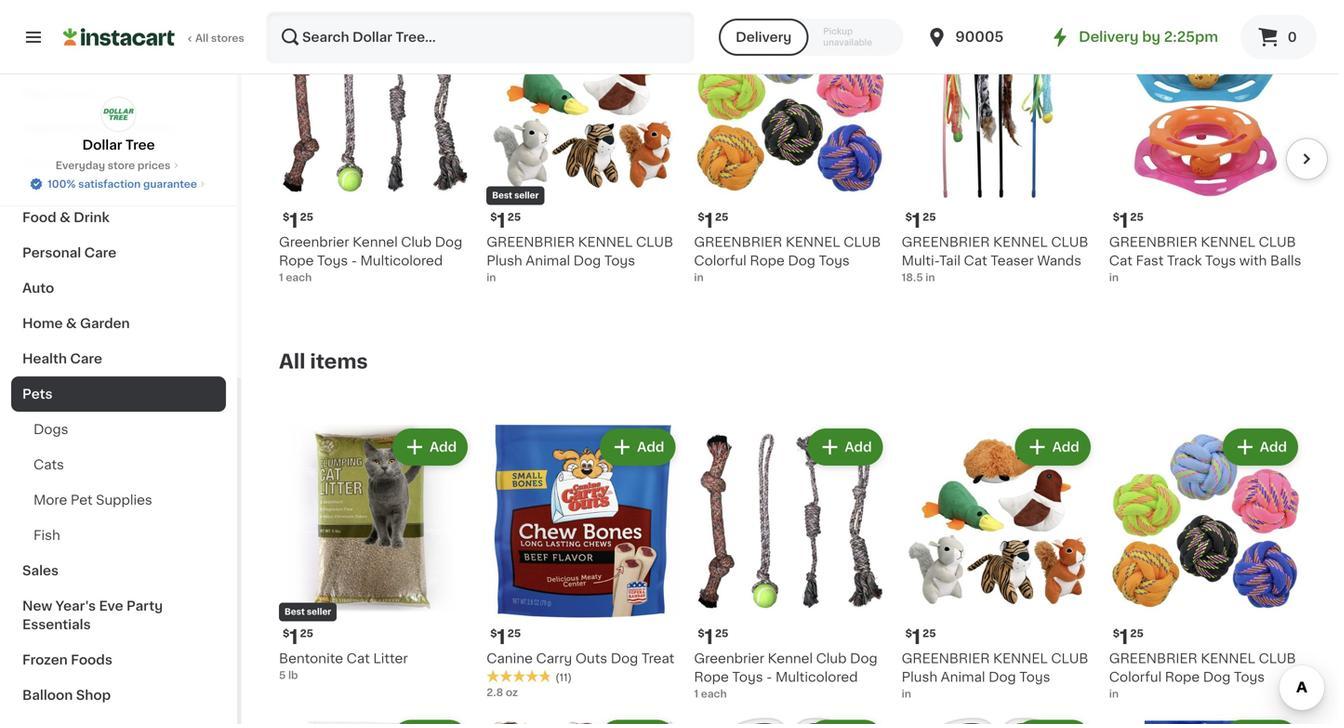 Task type: locate. For each thing, give the bounding box(es) containing it.
delivery for delivery
[[736, 31, 792, 44]]

1 vertical spatial animal
[[941, 671, 985, 684]]

1 vertical spatial greenbrier
[[694, 652, 765, 665]]

0 horizontal spatial best
[[285, 608, 305, 617]]

0 vertical spatial club
[[401, 236, 432, 249]]

1 horizontal spatial best seller
[[492, 192, 539, 200]]

auto
[[22, 282, 54, 295]]

home improvement & hardware link
[[11, 146, 226, 200]]

teaser
[[991, 254, 1034, 267]]

0 horizontal spatial seller
[[307, 608, 331, 617]]

dollar
[[82, 139, 122, 152]]

litter
[[373, 652, 408, 665]]

1 horizontal spatial best
[[492, 192, 512, 200]]

1 horizontal spatial delivery
[[1079, 30, 1139, 44]]

0 button
[[1241, 15, 1317, 60]]

dollar tree
[[82, 139, 155, 152]]

& up the guarantee on the left top
[[159, 157, 170, 170]]

sales link
[[11, 553, 226, 589]]

Search field
[[268, 13, 693, 61]]

best for greenbrier kennel club plush animal dog toys
[[492, 192, 512, 200]]

& for garden
[[66, 317, 77, 330]]

all left items
[[279, 352, 306, 372]]

home inside home improvement & hardware
[[22, 157, 63, 170]]

best seller
[[492, 192, 539, 200], [285, 608, 331, 617]]

home inside home & garden link
[[22, 317, 63, 330]]

-
[[351, 254, 357, 267], [767, 671, 772, 684]]

& left garden
[[66, 317, 77, 330]]

& up dollar
[[78, 122, 89, 135]]

0 vertical spatial seller
[[514, 192, 539, 200]]

health
[[22, 353, 67, 366]]

greenbrier kennel club plush animal dog toys in
[[487, 236, 673, 283], [902, 652, 1089, 699]]

1 horizontal spatial animal
[[941, 671, 985, 684]]

add
[[430, 24, 457, 37], [845, 24, 872, 37], [1052, 24, 1080, 37], [1260, 24, 1287, 37], [430, 441, 457, 454], [637, 441, 664, 454], [845, 441, 872, 454], [1052, 441, 1080, 454], [1260, 441, 1287, 454]]

item carousel region
[[253, 1, 1328, 336]]

multicolored
[[360, 254, 443, 267], [776, 671, 858, 684]]

1 vertical spatial colorful
[[1109, 671, 1162, 684]]

1 horizontal spatial plush
[[902, 671, 938, 684]]

0 vertical spatial plush
[[487, 254, 522, 267]]

dollar tree logo image
[[101, 97, 136, 132]]

1 horizontal spatial colorful
[[1109, 671, 1162, 684]]

& inside 'link'
[[78, 122, 89, 135]]

1 horizontal spatial cat
[[964, 254, 987, 267]]

pet
[[71, 494, 93, 507]]

0 vertical spatial care
[[84, 246, 116, 259]]

year's
[[55, 600, 96, 613]]

0 vertical spatial greenbrier
[[279, 236, 349, 249]]

25
[[300, 212, 313, 222], [715, 212, 729, 222], [508, 212, 521, 222], [923, 212, 936, 222], [1130, 212, 1144, 222], [300, 629, 313, 639], [715, 629, 729, 639], [508, 629, 521, 639], [923, 629, 936, 639], [1130, 629, 1144, 639]]

1 vertical spatial multicolored
[[776, 671, 858, 684]]

all left "stores"
[[195, 33, 209, 43]]

balloon shop
[[22, 689, 111, 702]]

1 vertical spatial plush
[[902, 671, 938, 684]]

canine
[[487, 652, 533, 665]]

100% satisfaction guarantee
[[48, 179, 197, 189]]

food & drink link
[[11, 200, 226, 235]]

0 vertical spatial all
[[195, 33, 209, 43]]

0 vertical spatial -
[[351, 254, 357, 267]]

best seller inside item carousel region
[[492, 192, 539, 200]]

animal
[[526, 254, 570, 267], [941, 671, 985, 684]]

care down the drink
[[84, 246, 116, 259]]

cat left litter
[[347, 652, 370, 665]]

0 vertical spatial best
[[492, 192, 512, 200]]

care
[[84, 246, 116, 259], [70, 353, 102, 366]]

canine carry outs dog treat
[[487, 652, 675, 665]]

home improvement & hardware
[[22, 157, 170, 189]]

cat right tail
[[964, 254, 987, 267]]

0 horizontal spatial greenbrier kennel club plush animal dog toys in
[[487, 236, 673, 283]]

prices
[[138, 160, 170, 171]]

product group
[[279, 9, 472, 285], [487, 9, 679, 285], [694, 9, 887, 285], [902, 9, 1095, 285], [1109, 9, 1302, 285], [279, 425, 472, 683], [487, 425, 679, 700], [694, 425, 887, 702], [902, 425, 1095, 702], [1109, 425, 1302, 702], [279, 717, 472, 725], [487, 717, 679, 725], [694, 717, 887, 725], [902, 717, 1095, 725], [1109, 717, 1302, 725]]

2:25pm
[[1164, 30, 1218, 44]]

0 vertical spatial greenbrier kennel club dog rope toys - multicolored 1 each
[[279, 236, 462, 283]]

2 horizontal spatial cat
[[1109, 254, 1133, 267]]

greenbrier kennel club colorful rope dog toys in
[[694, 236, 881, 283], [1109, 652, 1296, 699]]

1 horizontal spatial -
[[767, 671, 772, 684]]

cat left the fast
[[1109, 254, 1133, 267]]

each inside item carousel region
[[286, 272, 312, 283]]

1 vertical spatial greenbrier kennel club dog rope toys - multicolored 1 each
[[694, 652, 878, 699]]

toys
[[317, 254, 348, 267], [819, 254, 850, 267], [604, 254, 635, 267], [1205, 254, 1236, 267], [732, 671, 763, 684], [1020, 671, 1050, 684], [1234, 671, 1265, 684]]

2 home from the top
[[22, 317, 63, 330]]

0 horizontal spatial greenbrier kennel club dog rope toys - multicolored 1 each
[[279, 236, 462, 283]]

home up hardware
[[22, 157, 63, 170]]

None search field
[[266, 11, 695, 63]]

0 horizontal spatial club
[[401, 236, 432, 249]]

in inside greenbrier kennel club cat fast track toys with balls in
[[1109, 272, 1119, 283]]

0 horizontal spatial animal
[[526, 254, 570, 267]]

greenbrier
[[279, 236, 349, 249], [694, 652, 765, 665]]

& right food
[[60, 211, 70, 224]]

0 vertical spatial colorful
[[694, 254, 747, 267]]

care down home & garden
[[70, 353, 102, 366]]

all stores link
[[63, 11, 246, 63]]

1 vertical spatial best seller
[[285, 608, 331, 617]]

1 vertical spatial greenbrier kennel club colorful rope dog toys in
[[1109, 652, 1296, 699]]

delivery inside button
[[736, 31, 792, 44]]

0 horizontal spatial greenbrier kennel club colorful rope dog toys in
[[694, 236, 881, 283]]

0 vertical spatial kennel
[[353, 236, 398, 249]]

seller
[[514, 192, 539, 200], [307, 608, 331, 617]]

in inside the greenbrier kennel club multi-tail cat teaser wands 18.5 in
[[926, 272, 935, 283]]

1 horizontal spatial all
[[279, 352, 306, 372]]

0 horizontal spatial all
[[195, 33, 209, 43]]

kennel
[[786, 236, 840, 249], [578, 236, 633, 249], [993, 236, 1048, 249], [1201, 236, 1256, 249], [993, 652, 1048, 665], [1201, 652, 1256, 665]]

1 horizontal spatial seller
[[514, 192, 539, 200]]

plush inside item carousel region
[[487, 254, 522, 267]]

0 vertical spatial animal
[[526, 254, 570, 267]]

frozen foods
[[22, 654, 112, 667]]

fish
[[33, 529, 60, 542]]

club inside item carousel region
[[401, 236, 432, 249]]

18.5
[[902, 272, 923, 283]]

1 vertical spatial home
[[22, 317, 63, 330]]

electronics link
[[11, 75, 226, 111]]

1 horizontal spatial greenbrier kennel club colorful rope dog toys in
[[1109, 652, 1296, 699]]

1 vertical spatial greenbrier kennel club plush animal dog toys in
[[902, 652, 1089, 699]]

new year's eve party essentials
[[22, 600, 163, 632]]

1 vertical spatial all
[[279, 352, 306, 372]]

0 vertical spatial greenbrier kennel club plush animal dog toys in
[[487, 236, 673, 283]]

0 vertical spatial each
[[286, 272, 312, 283]]

0 vertical spatial best seller
[[492, 192, 539, 200]]

service type group
[[719, 19, 903, 56]]

health care
[[22, 353, 102, 366]]

2.8 oz
[[487, 688, 518, 698]]

delivery
[[1079, 30, 1139, 44], [736, 31, 792, 44]]

store
[[108, 160, 135, 171]]

home up health
[[22, 317, 63, 330]]

apparel & accessories
[[22, 122, 174, 135]]

0 vertical spatial home
[[22, 157, 63, 170]]

kennel
[[353, 236, 398, 249], [768, 652, 813, 665]]

0 horizontal spatial delivery
[[736, 31, 792, 44]]

satisfaction
[[78, 179, 141, 189]]

club inside the greenbrier kennel club multi-tail cat teaser wands 18.5 in
[[1051, 236, 1089, 249]]

best seller for greenbrier
[[492, 192, 539, 200]]

seller for greenbrier
[[514, 192, 539, 200]]

5
[[279, 670, 286, 681]]

plush
[[487, 254, 522, 267], [902, 671, 938, 684]]

0 vertical spatial multicolored
[[360, 254, 443, 267]]

new year's eve party essentials link
[[11, 589, 226, 643]]

best inside item carousel region
[[492, 192, 512, 200]]

0 horizontal spatial plush
[[487, 254, 522, 267]]

greenbrier kennel club multi-tail cat teaser wands 18.5 in
[[902, 236, 1089, 283]]

stores
[[211, 33, 244, 43]]

1 vertical spatial club
[[816, 652, 847, 665]]

0 horizontal spatial colorful
[[694, 254, 747, 267]]

1 horizontal spatial greenbrier kennel club dog rope toys - multicolored 1 each
[[694, 652, 878, 699]]

0 horizontal spatial kennel
[[353, 236, 398, 249]]

greenbrier kennel club cat fast track toys with balls in
[[1109, 236, 1302, 283]]

in
[[694, 272, 704, 283], [487, 272, 496, 283], [926, 272, 935, 283], [1109, 272, 1119, 283], [902, 689, 911, 699], [1109, 689, 1119, 699]]

&
[[78, 122, 89, 135], [159, 157, 170, 170], [60, 211, 70, 224], [66, 317, 77, 330]]

toys inside greenbrier kennel club cat fast track toys with balls in
[[1205, 254, 1236, 267]]

care for health care
[[70, 353, 102, 366]]

greenbrier kennel club dog rope toys - multicolored 1 each inside item carousel region
[[279, 236, 462, 283]]

0 horizontal spatial multicolored
[[360, 254, 443, 267]]

balls
[[1271, 254, 1302, 267]]

0 vertical spatial greenbrier kennel club colorful rope dog toys in
[[694, 236, 881, 283]]

dogs link
[[11, 412, 226, 447]]

add button
[[394, 14, 466, 48], [810, 14, 881, 48], [1017, 14, 1089, 48], [1225, 14, 1297, 48], [394, 431, 466, 464], [602, 431, 674, 464], [810, 431, 881, 464], [1017, 431, 1089, 464], [1225, 431, 1297, 464]]

delivery by 2:25pm
[[1079, 30, 1218, 44]]

party
[[127, 600, 163, 613]]

oz
[[506, 688, 518, 698]]

1 vertical spatial best
[[285, 608, 305, 617]]

1 horizontal spatial each
[[701, 689, 727, 699]]

1 horizontal spatial club
[[816, 652, 847, 665]]

1 horizontal spatial greenbrier
[[694, 652, 765, 665]]

seller inside item carousel region
[[514, 192, 539, 200]]

0 horizontal spatial -
[[351, 254, 357, 267]]

shop
[[76, 689, 111, 702]]

greenbrier inside greenbrier kennel club cat fast track toys with balls in
[[1109, 236, 1198, 249]]

club inside greenbrier kennel club cat fast track toys with balls in
[[1259, 236, 1296, 249]]

1 horizontal spatial kennel
[[768, 652, 813, 665]]

club
[[401, 236, 432, 249], [816, 652, 847, 665]]

personal
[[22, 246, 81, 259]]

1 vertical spatial care
[[70, 353, 102, 366]]

more pet supplies link
[[11, 483, 226, 518]]

0 horizontal spatial best seller
[[285, 608, 331, 617]]

food & drink
[[22, 211, 110, 224]]

0 horizontal spatial cat
[[347, 652, 370, 665]]

1 vertical spatial -
[[767, 671, 772, 684]]

each
[[286, 272, 312, 283], [701, 689, 727, 699]]

1 home from the top
[[22, 157, 63, 170]]

0 horizontal spatial each
[[286, 272, 312, 283]]

1 vertical spatial each
[[701, 689, 727, 699]]

1 vertical spatial seller
[[307, 608, 331, 617]]

0 horizontal spatial greenbrier
[[279, 236, 349, 249]]



Task type: vqa. For each thing, say whether or not it's contained in the screenshot.
virgin for Original
no



Task type: describe. For each thing, give the bounding box(es) containing it.
food
[[22, 211, 56, 224]]

carry
[[536, 652, 572, 665]]

90005
[[955, 30, 1004, 44]]

balloon
[[22, 689, 73, 702]]

delivery for delivery by 2:25pm
[[1079, 30, 1139, 44]]

with
[[1240, 254, 1267, 267]]

kennel inside item carousel region
[[353, 236, 398, 249]]

floral
[[22, 51, 60, 64]]

drink
[[74, 211, 110, 224]]

essentials
[[22, 619, 91, 632]]

more
[[33, 494, 67, 507]]

greenbrier inside the greenbrier kennel club multi-tail cat teaser wands 18.5 in
[[902, 236, 990, 249]]

floral link
[[11, 40, 226, 75]]

best seller for bentonite
[[285, 608, 331, 617]]

1 horizontal spatial multicolored
[[776, 671, 858, 684]]

cat inside bentonite cat litter 5 lb
[[347, 652, 370, 665]]

accessories
[[92, 122, 174, 135]]

delivery by 2:25pm link
[[1049, 26, 1218, 48]]

& for accessories
[[78, 122, 89, 135]]

all stores
[[195, 33, 244, 43]]

foods
[[71, 654, 112, 667]]

all for all items
[[279, 352, 306, 372]]

by
[[1142, 30, 1161, 44]]

everyday
[[56, 160, 105, 171]]

apparel & accessories link
[[11, 111, 226, 146]]

dollar tree link
[[82, 97, 155, 154]]

new
[[22, 600, 52, 613]]

0
[[1288, 31, 1297, 44]]

all items
[[279, 352, 368, 372]]

everyday store prices
[[56, 160, 170, 171]]

kennel inside the greenbrier kennel club multi-tail cat teaser wands 18.5 in
[[993, 236, 1048, 249]]

bentonite cat litter 5 lb
[[279, 652, 408, 681]]

kennel inside greenbrier kennel club cat fast track toys with balls in
[[1201, 236, 1256, 249]]

bentonite
[[279, 652, 343, 665]]

auto link
[[11, 271, 226, 306]]

cats link
[[11, 447, 226, 483]]

electronics
[[22, 86, 98, 100]]

personal care link
[[11, 235, 226, 271]]

pets link
[[11, 377, 226, 412]]

animal inside item carousel region
[[526, 254, 570, 267]]

(11)
[[555, 673, 572, 683]]

- inside item carousel region
[[351, 254, 357, 267]]

90005 button
[[926, 11, 1037, 63]]

everyday store prices link
[[56, 158, 182, 173]]

cat inside greenbrier kennel club cat fast track toys with balls in
[[1109, 254, 1133, 267]]

apparel
[[22, 122, 75, 135]]

lb
[[288, 670, 298, 681]]

delivery button
[[719, 19, 808, 56]]

tail
[[939, 254, 961, 267]]

more pet supplies
[[33, 494, 152, 507]]

all for all stores
[[195, 33, 209, 43]]

wands
[[1037, 254, 1082, 267]]

multi-
[[902, 254, 939, 267]]

cats
[[33, 459, 64, 472]]

fish link
[[11, 518, 226, 553]]

home & garden link
[[11, 306, 226, 341]]

track
[[1167, 254, 1202, 267]]

eve
[[99, 600, 123, 613]]

greenbrier kennel club plush animal dog toys in inside item carousel region
[[487, 236, 673, 283]]

100% satisfaction guarantee button
[[29, 173, 208, 192]]

items
[[310, 352, 368, 372]]

pets
[[22, 388, 53, 401]]

health care link
[[11, 341, 226, 377]]

garden
[[80, 317, 130, 330]]

colorful inside item carousel region
[[694, 254, 747, 267]]

2.8
[[487, 688, 503, 698]]

seller for bentonite
[[307, 608, 331, 617]]

treat
[[642, 652, 675, 665]]

dogs
[[33, 423, 68, 436]]

1 horizontal spatial greenbrier kennel club plush animal dog toys in
[[902, 652, 1089, 699]]

1 vertical spatial kennel
[[768, 652, 813, 665]]

best for bentonite cat litter
[[285, 608, 305, 617]]

& for drink
[[60, 211, 70, 224]]

guarantee
[[143, 179, 197, 189]]

home for home & garden
[[22, 317, 63, 330]]

greenbrier inside item carousel region
[[279, 236, 349, 249]]

& inside home improvement & hardware
[[159, 157, 170, 170]]

100%
[[48, 179, 76, 189]]

hardware
[[22, 176, 87, 189]]

fast
[[1136, 254, 1164, 267]]

care for personal care
[[84, 246, 116, 259]]

outs
[[576, 652, 607, 665]]

tree
[[125, 139, 155, 152]]

personal care
[[22, 246, 116, 259]]

home for home improvement & hardware
[[22, 157, 63, 170]]

cat inside the greenbrier kennel club multi-tail cat teaser wands 18.5 in
[[964, 254, 987, 267]]

balloon shop link
[[11, 678, 226, 713]]

greenbrier kennel club colorful rope dog toys in inside item carousel region
[[694, 236, 881, 283]]

instacart logo image
[[63, 26, 175, 48]]

improvement
[[66, 157, 156, 170]]

frozen
[[22, 654, 68, 667]]

multicolored inside item carousel region
[[360, 254, 443, 267]]



